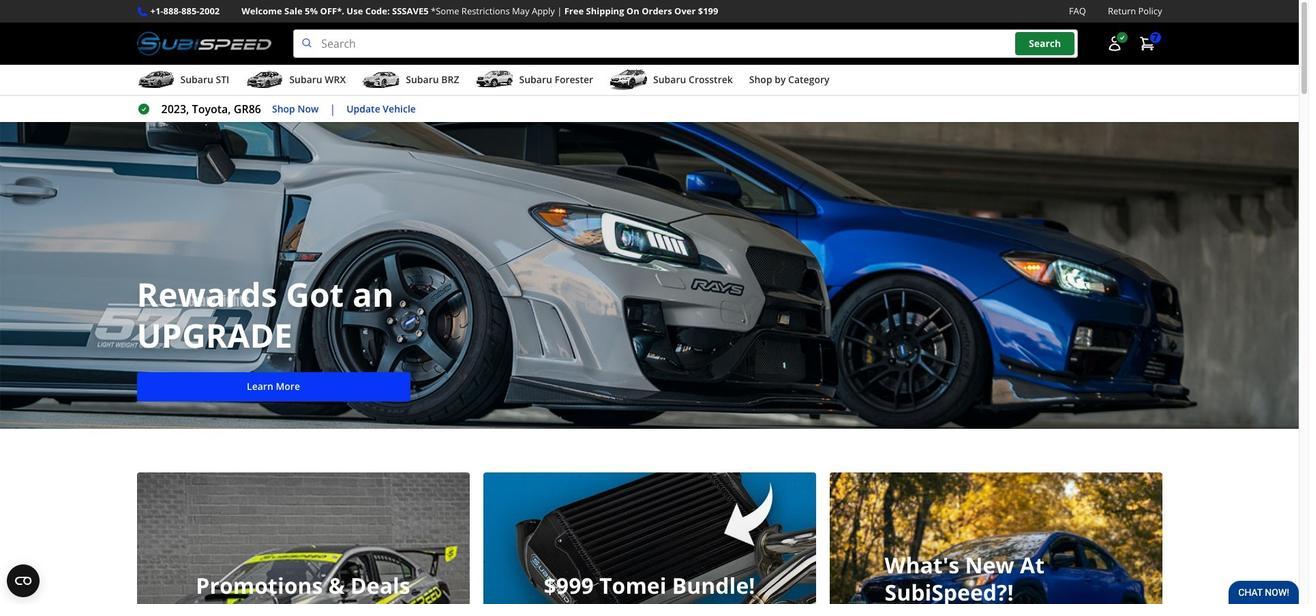 Task type: locate. For each thing, give the bounding box(es) containing it.
coilovers image
[[483, 473, 816, 604]]

a subaru brz thumbnail image image
[[362, 70, 401, 90]]

a subaru sti thumbnail image image
[[137, 70, 175, 90]]

search input field
[[293, 29, 1078, 58]]

deals image
[[137, 473, 470, 604]]

a subaru forester thumbnail image image
[[476, 70, 514, 90]]



Task type: vqa. For each thing, say whether or not it's contained in the screenshot.
Coilovers "image"
yes



Task type: describe. For each thing, give the bounding box(es) containing it.
subispeed logo image
[[137, 29, 272, 58]]

open widget image
[[7, 565, 40, 597]]

a subaru wrx thumbnail image image
[[246, 70, 284, 90]]

button image
[[1107, 36, 1123, 52]]

a subaru crosstrek thumbnail image image
[[610, 70, 648, 90]]

rewards program image
[[0, 122, 1299, 429]]

earn rewards image
[[830, 473, 1163, 604]]



